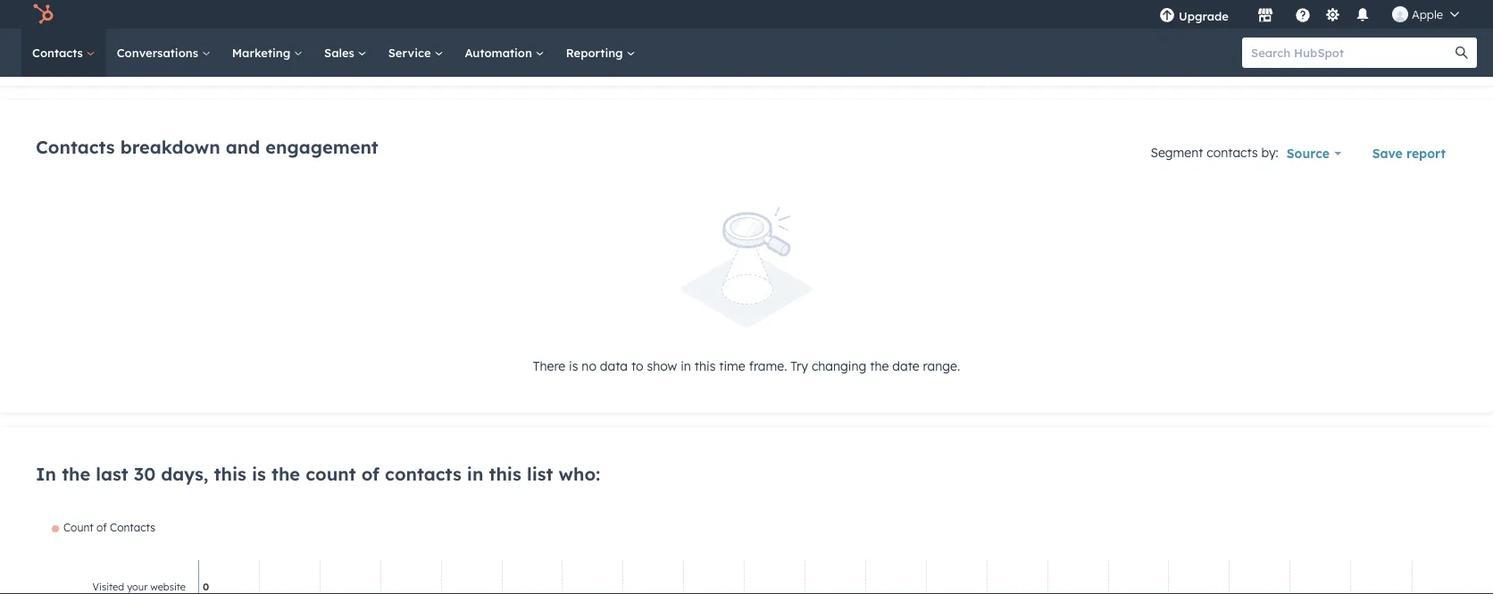 Task type: locate. For each thing, give the bounding box(es) containing it.
the left date
[[870, 358, 889, 374]]

is
[[569, 358, 578, 374], [252, 463, 266, 485]]

contacts breakdown and engagement
[[36, 136, 379, 158]]

notifications button
[[1348, 0, 1379, 29]]

the left count at left
[[272, 463, 300, 485]]

1 vertical spatial in
[[467, 463, 484, 485]]

and
[[226, 136, 260, 158]]

marketing
[[232, 45, 294, 60]]

try
[[791, 358, 809, 374]]

contacts
[[1207, 144, 1259, 160], [385, 463, 462, 485]]

1 horizontal spatial in
[[681, 358, 691, 374]]

0 vertical spatial is
[[569, 358, 578, 374]]

to
[[632, 358, 644, 374]]

is left count at left
[[252, 463, 266, 485]]

1 horizontal spatial is
[[569, 358, 578, 374]]

save report button
[[1361, 136, 1458, 171]]

automation link
[[454, 29, 555, 77]]

this left time
[[695, 358, 716, 374]]

the
[[870, 358, 889, 374], [62, 463, 90, 485], [272, 463, 300, 485]]

this
[[695, 358, 716, 374], [214, 463, 246, 485], [489, 463, 522, 485]]

in right show
[[681, 358, 691, 374]]

conversations
[[117, 45, 202, 60]]

frame.
[[749, 358, 787, 374]]

marketing link
[[221, 29, 314, 77]]

0 horizontal spatial in
[[467, 463, 484, 485]]

contacts
[[32, 45, 86, 60], [36, 136, 115, 158]]

apple
[[1413, 7, 1444, 21]]

no
[[582, 358, 597, 374]]

settings image
[[1325, 8, 1342, 24]]

0 horizontal spatial is
[[252, 463, 266, 485]]

contacts inside contacts link
[[32, 45, 86, 60]]

menu containing apple
[[1147, 0, 1472, 29]]

0 vertical spatial contacts
[[32, 45, 86, 60]]

range.
[[923, 358, 961, 374]]

in left list
[[467, 463, 484, 485]]

contacts right the of
[[385, 463, 462, 485]]

there
[[533, 358, 566, 374]]

contacts left by:
[[1207, 144, 1259, 160]]

help button
[[1288, 0, 1319, 29]]

marketplaces image
[[1258, 8, 1274, 24]]

Search HubSpot search field
[[1243, 38, 1462, 68]]

data
[[600, 358, 628, 374]]

0 vertical spatial in
[[681, 358, 691, 374]]

in the last 30 days, this is the count of contacts in this list who:
[[36, 463, 600, 485]]

the right in on the left of the page
[[62, 463, 90, 485]]

this right days,
[[214, 463, 246, 485]]

marketplaces button
[[1247, 0, 1285, 29]]

in
[[681, 358, 691, 374], [467, 463, 484, 485]]

breakdown
[[120, 136, 220, 158]]

contacts link
[[21, 29, 106, 77]]

2 horizontal spatial the
[[870, 358, 889, 374]]

notifications image
[[1355, 8, 1371, 24]]

menu
[[1147, 0, 1472, 29]]

1 vertical spatial contacts
[[385, 463, 462, 485]]

source button
[[1279, 136, 1351, 171]]

0 vertical spatial contacts
[[1207, 144, 1259, 160]]

hubspot link
[[21, 4, 67, 25]]

last
[[96, 463, 128, 485]]

is left no
[[569, 358, 578, 374]]

report
[[1407, 145, 1447, 161]]

this left list
[[489, 463, 522, 485]]

date
[[893, 358, 920, 374]]

count
[[306, 463, 356, 485]]

1 vertical spatial contacts
[[36, 136, 115, 158]]

who:
[[559, 463, 600, 485]]

1 horizontal spatial the
[[272, 463, 300, 485]]

help image
[[1295, 8, 1312, 24]]

save report
[[1373, 145, 1447, 161]]

there is no data to show in this time frame. try changing the date range.
[[533, 358, 961, 374]]

segment
[[1151, 144, 1204, 160]]

0 horizontal spatial contacts
[[385, 463, 462, 485]]

changing
[[812, 358, 867, 374]]



Task type: vqa. For each thing, say whether or not it's contained in the screenshot.
Toggle series visibility Region within the Chat conversation average time to close by rep element
no



Task type: describe. For each thing, give the bounding box(es) containing it.
engagement
[[266, 136, 379, 158]]

segment contacts by:
[[1151, 144, 1279, 160]]

in
[[36, 463, 56, 485]]

by:
[[1262, 144, 1279, 160]]

sales
[[324, 45, 358, 60]]

days,
[[161, 463, 209, 485]]

source
[[1287, 145, 1330, 161]]

sales link
[[314, 29, 378, 77]]

automation
[[465, 45, 536, 60]]

hubspot image
[[32, 4, 54, 25]]

settings link
[[1322, 5, 1345, 24]]

show
[[647, 358, 677, 374]]

contacts for contacts
[[32, 45, 86, 60]]

save
[[1373, 145, 1403, 161]]

30
[[134, 463, 156, 485]]

upgrade image
[[1160, 8, 1176, 24]]

interactive chart image
[[36, 521, 1457, 594]]

2 horizontal spatial this
[[695, 358, 716, 374]]

0 horizontal spatial the
[[62, 463, 90, 485]]

upgrade
[[1179, 8, 1229, 23]]

bob builder image
[[1393, 6, 1409, 22]]

reporting
[[566, 45, 627, 60]]

1 horizontal spatial contacts
[[1207, 144, 1259, 160]]

search button
[[1447, 38, 1478, 68]]

service link
[[378, 29, 454, 77]]

1 vertical spatial is
[[252, 463, 266, 485]]

apple button
[[1382, 0, 1471, 29]]

of
[[362, 463, 380, 485]]

0 horizontal spatial this
[[214, 463, 246, 485]]

conversations link
[[106, 29, 221, 77]]

search image
[[1456, 46, 1469, 59]]

time
[[719, 358, 746, 374]]

reporting link
[[555, 29, 646, 77]]

1 horizontal spatial this
[[489, 463, 522, 485]]

service
[[388, 45, 435, 60]]

contacts for contacts breakdown and engagement
[[36, 136, 115, 158]]

list
[[527, 463, 553, 485]]



